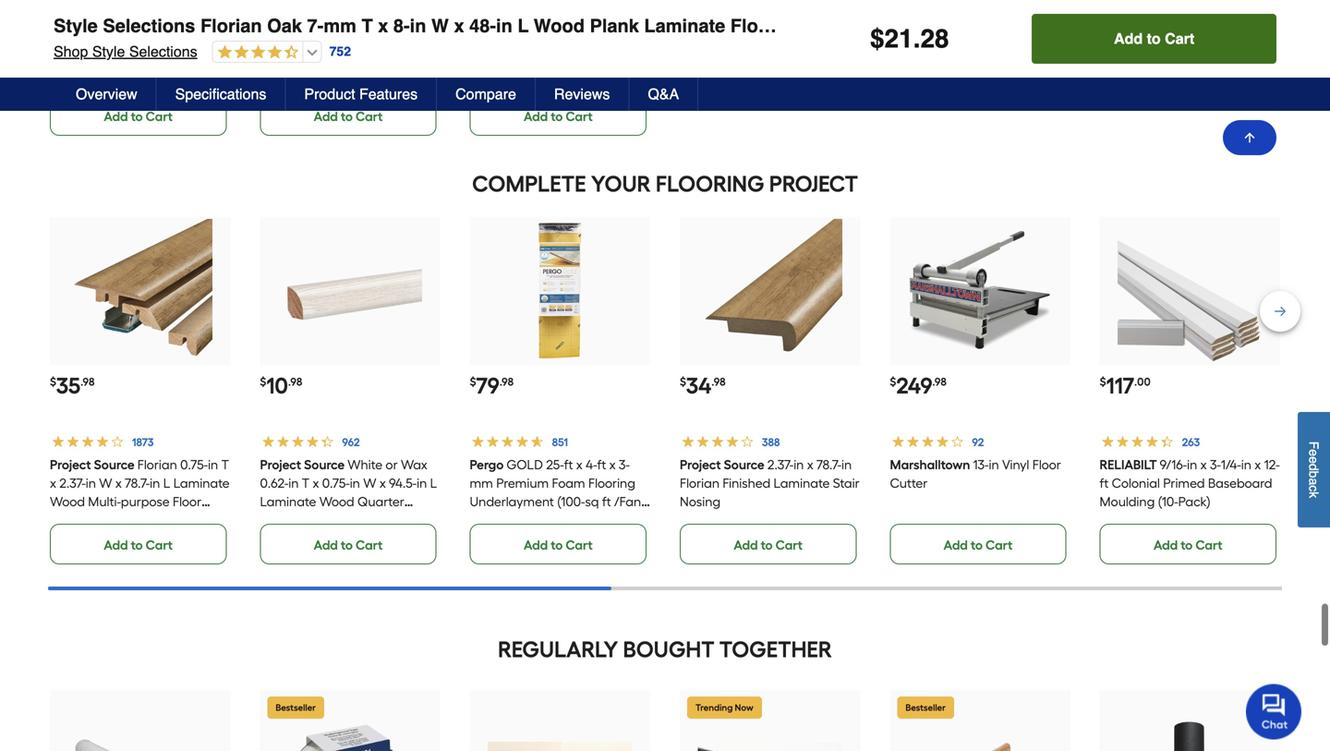 Task type: vqa. For each thing, say whether or not it's contained in the screenshot.
Trending Now
yes



Task type: describe. For each thing, give the bounding box(es) containing it.
wetprotect for wheaton
[[260, 47, 326, 63]]

28
[[921, 24, 950, 54]]

floorcomfort 25-ft x 4-ft x 2-mm premium foam flooring underlayment (100-sq ft /panel) image
[[488, 718, 633, 751]]

w inside pro +wetprotect knightwood oak 10-mm t x 7- 1/2-in w x 47-1/4-in l waterproof and water resistant wood plank laminate flooring (27-sq ft)
[[84, 65, 97, 81]]

compare button
[[437, 78, 536, 111]]

t inside the timbercraft + wetprotect hillcrest hickory 12- mm t x 7-1/2-in w x 47-1/4-in l waterproof and water resistant wood plank laminate flooring (19.63-sq ft)
[[497, 65, 504, 81]]

finished
[[723, 476, 771, 491]]

t inside florian 0.75-in t x 2.37-in w x 78.7-in l laminate wood multi-purpose floor moulding
[[221, 457, 229, 473]]

add for second list item from the right
[[314, 109, 338, 125]]

overview button
[[57, 78, 157, 111]]

project source 26.33-ft x 3.83-ft x 6-mil premium poly film flooring underlayment (100-sq ft / (roll) image
[[698, 718, 843, 751]]

water for 54-
[[358, 84, 394, 100]]

florian inside 2.37-in x 78.7-in florian finished laminate stair nosing
[[680, 476, 720, 491]]

mm inside 'timbercraft + wetprotect wheaton oak 12- mm t x 7-1/2-in w x 54-in l waterproof and water resistant wood plank laminate flooring (16.93-sq ft)'
[[260, 65, 283, 81]]

35
[[56, 373, 81, 399]]

sq left .
[[868, 15, 890, 37]]

pergo for gold 25-ft x 4-ft x 3- mm premium foam flooring underlayment (100-sq ft /fan fold)
[[470, 457, 504, 473]]

$ 34 .98
[[680, 373, 726, 399]]

laminate inside pro +wetprotect knightwood oak 10-mm t x 7- 1/2-in w x 47-1/4-in l waterproof and water resistant wood plank laminate flooring (27-sq ft)
[[50, 121, 106, 137]]

$ for 117
[[1100, 375, 1107, 389]]

laminate up "q&a"
[[645, 15, 726, 37]]

$ for 21
[[871, 24, 885, 54]]

water inside the timbercraft + wetprotect hillcrest hickory 12- mm t x 7-1/2-in w x 47-1/4-in l waterproof and water resistant wood plank laminate flooring (19.63-sq ft)
[[568, 84, 604, 100]]

pergo for pro +wetprotect knightwood oak 10-mm t x 7- 1/2-in w x 47-1/4-in l waterproof and water resistant wood plank laminate flooring (27-sq ft)
[[50, 28, 84, 44]]

wood inside pro +wetprotect knightwood oak 10-mm t x 7- 1/2-in w x 47-1/4-in l waterproof and water resistant wood plank laminate flooring (27-sq ft)
[[106, 102, 141, 118]]

2 bestseller link from the left
[[890, 691, 1071, 751]]

78.7- inside florian 0.75-in t x 2.37-in w x 78.7-in l laminate wood multi-purpose floor moulding
[[125, 476, 150, 491]]

and inside the timbercraft + wetprotect hillcrest hickory 12- mm t x 7-1/2-in w x 47-1/4-in l waterproof and water resistant wood plank laminate flooring (19.63-sq ft)
[[541, 84, 565, 100]]

2.37- inside florian 0.75-in t x 2.37-in w x 78.7-in l laminate wood multi-purpose floor moulding
[[59, 476, 86, 491]]

project for 34
[[680, 457, 721, 473]]

cart inside 10 list item
[[356, 538, 383, 553]]

arrow up image
[[1243, 130, 1258, 145]]

cutter
[[890, 476, 928, 491]]

timbercraft + wetprotect hillcrest hickory 12- mm t x 7-1/2-in w x 47-1/4-in l waterproof and water resistant wood plank laminate flooring (19.63-sq ft)
[[470, 28, 650, 137]]

$ 35 .98
[[50, 373, 95, 399]]

bestseller for floorcomfort underlayment tape silver image
[[276, 703, 316, 714]]

(16.93-
[[370, 121, 404, 137]]

1/4- inside pro +wetprotect knightwood oak 10-mm t x 7- 1/2-in w x 47-1/4-in l waterproof and water resistant wood plank laminate flooring (27-sq ft)
[[126, 65, 146, 81]]

shop style selections
[[54, 43, 197, 60]]

c
[[1307, 485, 1322, 492]]

oak inside 'timbercraft + wetprotect wheaton oak 12- mm t x 7-1/2-in w x 54-in l waterproof and water resistant wood plank laminate flooring (16.93-sq ft)'
[[387, 47, 412, 63]]

wood inside 'timbercraft + wetprotect wheaton oak 12- mm t x 7-1/2-in w x 54-in l waterproof and water resistant wood plank laminate flooring (16.93-sq ft)'
[[316, 102, 351, 118]]

249
[[897, 373, 933, 399]]

l inside white or wax 0.62-in t x 0.75-in w x 94.5-in l laminate wood quarter round
[[430, 476, 437, 491]]

7- inside 'timbercraft + wetprotect wheaton oak 12- mm t x 7-1/2-in w x 54-in l waterproof and water resistant wood plank laminate flooring (16.93-sq ft)'
[[307, 65, 316, 81]]

$ 249 .98
[[890, 373, 947, 399]]

2.37-in x 78.7-in florian finished laminate stair nosing
[[680, 457, 860, 510]]

mm inside gold 25-ft x 4-ft x 3- mm premium foam flooring underlayment (100-sq ft /fan fold)
[[470, 476, 493, 491]]

t inside 'timbercraft + wetprotect wheaton oak 12- mm t x 7-1/2-in w x 54-in l waterproof and water resistant wood plank laminate flooring (16.93-sq ft)'
[[286, 65, 294, 81]]

water for 1/4-
[[148, 84, 184, 100]]

floor inside florian 0.75-in t x 2.37-in w x 78.7-in l laminate wood multi-purpose floor moulding
[[173, 494, 202, 510]]

wheaton
[[329, 47, 384, 63]]

752
[[330, 44, 351, 59]]

add to cart link for 79
[[470, 524, 647, 565]]

resistant for 1/2-
[[50, 102, 103, 118]]

specifications
[[175, 85, 267, 103]]

ft right 25-
[[598, 457, 607, 473]]

add for 1st list item from left
[[104, 109, 128, 125]]

f e e d b a c k
[[1307, 441, 1322, 498]]

to inside 249 list item
[[971, 538, 983, 553]]

w inside florian 0.75-in t x 2.37-in w x 78.7-in l laminate wood multi-purpose floor moulding
[[99, 476, 112, 491]]

trending now link
[[680, 691, 861, 751]]

4-
[[586, 457, 598, 473]]

1 vertical spatial style
[[92, 43, 125, 60]]

cart inside 117 list item
[[1196, 538, 1223, 553]]

source for 35
[[94, 457, 135, 473]]

t inside white or wax 0.62-in t x 0.75-in w x 94.5-in l laminate wood quarter round
[[302, 476, 310, 491]]

and for x
[[331, 84, 355, 100]]

floor inside 13-in vinyl floor cutter
[[1033, 457, 1062, 473]]

colonial
[[1112, 476, 1161, 491]]

project source flooring 4-pc installation kit image
[[908, 718, 1053, 751]]

project source 30-ft x 3.34-ft x 2-mm standard foam flooring underlayment (100-sq ft /roll) image
[[68, 718, 212, 751]]

f e e d b a c k button
[[1298, 412, 1331, 528]]

add to cart link for 35
[[50, 524, 227, 565]]

sq inside gold 25-ft x 4-ft x 3- mm premium foam flooring underlayment (100-sq ft /fan fold)
[[586, 494, 599, 510]]

w inside white or wax 0.62-in t x 0.75-in w x 94.5-in l laminate wood quarter round
[[363, 476, 376, 491]]

add to cart link for 10
[[260, 524, 437, 565]]

79 list item
[[470, 217, 651, 565]]

3- inside gold 25-ft x 4-ft x 3- mm premium foam flooring underlayment (100-sq ft /fan fold)
[[619, 457, 630, 473]]

10
[[266, 373, 288, 399]]

white
[[348, 457, 382, 473]]

in inside 13-in vinyl floor cutter
[[989, 457, 999, 473]]

vinyl
[[1003, 457, 1030, 473]]

hillcrest
[[539, 47, 585, 63]]

features
[[359, 85, 418, 103]]

ft) inside the timbercraft + wetprotect hillcrest hickory 12- mm t x 7-1/2-in w x 47-1/4-in l waterproof and water resistant wood plank laminate flooring (19.63-sq ft)
[[632, 121, 645, 137]]

cart inside add to cart button
[[1165, 30, 1195, 47]]

1 vertical spatial selections
[[129, 43, 197, 60]]

add to cart button
[[1032, 14, 1277, 64]]

stair
[[833, 476, 860, 491]]

project source white or wax 0.62-in t x 0.75-in w x 94.5-in l laminate wood quarter round image
[[278, 219, 422, 364]]

style selections florian oak 7-mm t x 8-in w x 48-in l wood plank laminate flooring (23.91-sq ft)
[[54, 15, 914, 37]]

add for 1st list item from right
[[524, 109, 548, 125]]

1/2- for timbercraft + wetprotect hillcrest hickory 12- mm t x 7-1/2-in w x 47-1/4-in l waterproof and water resistant wood plank laminate flooring (19.63-sq ft)
[[526, 65, 547, 81]]

1/2- inside pro +wetprotect knightwood oak 10-mm t x 7- 1/2-in w x 47-1/4-in l waterproof and water resistant wood plank laminate flooring (27-sq ft)
[[50, 65, 71, 81]]

plank inside pro +wetprotect knightwood oak 10-mm t x 7- 1/2-in w x 47-1/4-in l waterproof and water resistant wood plank laminate flooring (27-sq ft)
[[144, 102, 176, 118]]

wood inside florian 0.75-in t x 2.37-in w x 78.7-in l laminate wood multi-purpose floor moulding
[[50, 494, 85, 510]]

together
[[720, 636, 833, 663]]

12- inside 9/16-in x 3-1/4-in x 12- ft colonial primed baseboard moulding (10-pack)
[[1265, 457, 1281, 473]]

47- inside pro +wetprotect knightwood oak 10-mm t x 7- 1/2-in w x 47-1/4-in l waterproof and water resistant wood plank laminate flooring (27-sq ft)
[[110, 65, 126, 81]]

source for 10
[[304, 457, 345, 473]]

wax
[[401, 457, 427, 473]]

add to cart inside 10 list item
[[314, 538, 383, 553]]

117
[[1107, 373, 1135, 399]]

13-
[[973, 457, 989, 473]]

10 list item
[[260, 217, 440, 565]]

wood inside white or wax 0.62-in t x 0.75-in w x 94.5-in l laminate wood quarter round
[[319, 494, 354, 510]]

(23.91-
[[810, 15, 868, 37]]

mm inside pro +wetprotect knightwood oak 10-mm t x 7- 1/2-in w x 47-1/4-in l waterproof and water resistant wood plank laminate flooring (27-sq ft)
[[168, 47, 191, 63]]

117 list item
[[1100, 217, 1281, 565]]

timbercraft + wetprotect wheaton oak 12- mm t x 7-1/2-in w x 54-in l waterproof and water resistant wood plank laminate flooring (16.93-sq ft)
[[260, 28, 434, 137]]

94.5-
[[389, 476, 417, 491]]

0.75- inside white or wax 0.62-in t x 0.75-in w x 94.5-in l laminate wood quarter round
[[322, 476, 350, 491]]

add to cart inside 117 list item
[[1154, 538, 1223, 553]]

reviews button
[[536, 78, 630, 111]]

cart inside 79 'list item'
[[566, 538, 593, 553]]

13-in vinyl floor cutter
[[890, 457, 1062, 491]]

249 list item
[[890, 217, 1071, 565]]

$ 79 .98
[[470, 373, 514, 399]]

moulding inside 9/16-in x 3-1/4-in x 12- ft colonial primed baseboard moulding (10-pack)
[[1100, 494, 1156, 510]]

b
[[1307, 471, 1322, 478]]

add to cart link for 34
[[680, 524, 857, 565]]

flooring inside pro +wetprotect knightwood oak 10-mm t x 7- 1/2-in w x 47-1/4-in l waterproof and water resistant wood plank laminate flooring (27-sq ft)
[[109, 121, 156, 137]]

$ for 79
[[470, 375, 477, 389]]

mm inside the timbercraft + wetprotect hillcrest hickory 12- mm t x 7-1/2-in w x 47-1/4-in l waterproof and water resistant wood plank laminate flooring (19.63-sq ft)
[[470, 65, 493, 81]]

k
[[1307, 492, 1322, 498]]

quarter
[[357, 494, 404, 510]]

f
[[1307, 441, 1322, 449]]

ft up foam in the bottom left of the page
[[564, 457, 573, 473]]

add to cart inside 35 list item
[[104, 538, 173, 553]]

resistant for 7-
[[260, 102, 313, 118]]

project inside the "complete your flooring project" heading
[[770, 171, 858, 198]]

product features button
[[286, 78, 437, 111]]

pergo gold 25-ft x 4-ft x 3-mm premium foam flooring underlayment (100-sq ft /fan fold) image
[[488, 219, 633, 364]]

overview
[[76, 85, 137, 103]]

sq inside 'timbercraft + wetprotect wheaton oak 12- mm t x 7-1/2-in w x 54-in l waterproof and water resistant wood plank laminate flooring (16.93-sq ft)'
[[404, 121, 418, 137]]

.98 for 35
[[81, 375, 95, 389]]

product
[[304, 85, 355, 103]]

regularly
[[498, 636, 618, 663]]

trending
[[696, 703, 733, 714]]

l inside 'timbercraft + wetprotect wheaton oak 12- mm t x 7-1/2-in w x 54-in l waterproof and water resistant wood plank laminate flooring (16.93-sq ft)'
[[408, 65, 415, 81]]

0.62-
[[260, 476, 288, 491]]

complete your flooring project
[[472, 171, 858, 198]]

25-
[[547, 457, 564, 473]]

w inside the timbercraft + wetprotect hillcrest hickory 12- mm t x 7-1/2-in w x 47-1/4-in l waterproof and water resistant wood plank laminate flooring (19.63-sq ft)
[[560, 65, 574, 81]]

(10-
[[1159, 494, 1179, 510]]

laminate inside the timbercraft + wetprotect hillcrest hickory 12- mm t x 7-1/2-in w x 47-1/4-in l waterproof and water resistant wood plank laminate flooring (19.63-sq ft)
[[470, 121, 526, 137]]

laminate inside 'timbercraft + wetprotect wheaton oak 12- mm t x 7-1/2-in w x 54-in l waterproof and water resistant wood plank laminate flooring (16.93-sq ft)'
[[260, 121, 316, 137]]

$ for 10
[[260, 375, 266, 389]]

fold)
[[470, 513, 496, 528]]

or
[[386, 457, 398, 473]]

add for 79 'list item'
[[524, 538, 548, 553]]

complete your flooring project heading
[[48, 166, 1283, 203]]

white or wax 0.62-in t x 0.75-in w x 94.5-in l laminate wood quarter round
[[260, 457, 437, 528]]

moulding inside florian 0.75-in t x 2.37-in w x 78.7-in l laminate wood multi-purpose floor moulding
[[50, 513, 105, 528]]

bestseller for project source flooring 4-pc installation kit image
[[906, 703, 946, 714]]

3- inside 9/16-in x 3-1/4-in x 12- ft colonial primed baseboard moulding (10-pack)
[[1211, 457, 1222, 473]]

1/4- inside the timbercraft + wetprotect hillcrest hickory 12- mm t x 7-1/2-in w x 47-1/4-in l waterproof and water resistant wood plank laminate flooring (19.63-sq ft)
[[602, 65, 623, 81]]

apoc 36-in x 144-ft 432-sq ft felt roof underlayment image
[[1118, 718, 1263, 751]]

2.37- inside 2.37-in x 78.7-in florian finished laminate stair nosing
[[768, 457, 794, 473]]

timbercraft for wheaton
[[297, 28, 369, 44]]

product features
[[304, 85, 418, 103]]

(27-
[[159, 121, 180, 137]]

marshalltown
[[890, 457, 971, 473]]

regularly bought together
[[498, 636, 833, 663]]

12- for oak
[[415, 47, 431, 63]]

to inside 117 list item
[[1181, 538, 1193, 553]]

1/4- inside 9/16-in x 3-1/4-in x 12- ft colonial primed baseboard moulding (10-pack)
[[1222, 457, 1242, 473]]

l right 48-
[[518, 15, 529, 37]]

48-
[[470, 15, 496, 37]]

+ for wheaton
[[372, 28, 380, 44]]

add to cart inside button
[[1115, 30, 1195, 47]]

9/16-
[[1161, 457, 1188, 473]]

add to cart link for 117
[[1100, 524, 1277, 565]]

foam
[[552, 476, 586, 491]]

sq inside the timbercraft + wetprotect hillcrest hickory 12- mm t x 7-1/2-in w x 47-1/4-in l waterproof and water resistant wood plank laminate flooring (19.63-sq ft)
[[615, 121, 629, 137]]

and for 47-
[[121, 84, 145, 100]]

plank inside the timbercraft + wetprotect hillcrest hickory 12- mm t x 7-1/2-in w x 47-1/4-in l waterproof and water resistant wood plank laminate flooring (19.63-sq ft)
[[564, 102, 597, 118]]

x inside 2.37-in x 78.7-in florian finished laminate stair nosing
[[807, 457, 814, 473]]

54-
[[376, 65, 394, 81]]

flooring inside heading
[[656, 171, 765, 198]]

shop
[[54, 43, 88, 60]]

34 list item
[[680, 217, 861, 565]]

pergo for timbercraft + wetprotect wheaton oak 12- mm t x 7-1/2-in w x 54-in l waterproof and water resistant wood plank laminate flooring (16.93-sq ft)
[[260, 28, 294, 44]]

project source for 10
[[260, 457, 345, 473]]

7- inside pro +wetprotect knightwood oak 10-mm t x 7- 1/2-in w x 47-1/4-in l waterproof and water resistant wood plank laminate flooring (27-sq ft)
[[215, 47, 224, 63]]

hickory
[[588, 47, 631, 63]]

florian 0.75-in t x 2.37-in w x 78.7-in l laminate wood multi-purpose floor moulding
[[50, 457, 230, 528]]

project source for 34
[[680, 457, 765, 473]]

$ for 35
[[50, 375, 56, 389]]

primed
[[1164, 476, 1206, 491]]

2 list item from the left
[[260, 0, 440, 137]]

sq inside pro +wetprotect knightwood oak 10-mm t x 7- 1/2-in w x 47-1/4-in l waterproof and water resistant wood plank laminate flooring (27-sq ft)
[[180, 121, 194, 137]]

wood inside the timbercraft + wetprotect hillcrest hickory 12- mm t x 7-1/2-in w x 47-1/4-in l waterproof and water resistant wood plank laminate flooring (19.63-sq ft)
[[526, 102, 561, 118]]

l inside pro +wetprotect knightwood oak 10-mm t x 7- 1/2-in w x 47-1/4-in l waterproof and water resistant wood plank laminate flooring (27-sq ft)
[[160, 65, 167, 81]]

.98 for 10
[[288, 375, 302, 389]]

florian inside florian 0.75-in t x 2.37-in w x 78.7-in l laminate wood multi-purpose floor moulding
[[137, 457, 177, 473]]



Task type: locate. For each thing, give the bounding box(es) containing it.
oak inside pro +wetprotect knightwood oak 10-mm t x 7- 1/2-in w x 47-1/4-in l waterproof and water resistant wood plank laminate flooring (27-sq ft)
[[124, 47, 148, 63]]

wetprotect inside the timbercraft + wetprotect hillcrest hickory 12- mm t x 7-1/2-in w x 47-1/4-in l waterproof and water resistant wood plank laminate flooring (19.63-sq ft)
[[470, 47, 536, 63]]

0 horizontal spatial 1/2-
[[50, 65, 71, 81]]

0 horizontal spatial source
[[94, 457, 135, 473]]

1 source from the left
[[94, 457, 135, 473]]

0 horizontal spatial timbercraft
[[297, 28, 369, 44]]

specifications button
[[157, 78, 286, 111]]

add to cart inside 249 list item
[[944, 538, 1013, 553]]

resistant inside pro +wetprotect knightwood oak 10-mm t x 7- 1/2-in w x 47-1/4-in l waterproof and water resistant wood plank laminate flooring (27-sq ft)
[[50, 102, 103, 118]]

style up shop
[[54, 15, 98, 37]]

selections up 10-
[[103, 15, 195, 37]]

w down knightwood
[[84, 65, 97, 81]]

2 source from the left
[[304, 457, 345, 473]]

e
[[1307, 449, 1322, 456], [1307, 456, 1322, 464]]

0 horizontal spatial 12-
[[415, 47, 431, 63]]

w down hillcrest
[[560, 65, 574, 81]]

2 + from the left
[[582, 28, 590, 44]]

+
[[372, 28, 380, 44], [582, 28, 590, 44]]

1 wetprotect from the left
[[260, 47, 326, 63]]

complete
[[472, 171, 587, 198]]

round
[[260, 513, 298, 528]]

l up purpose
[[163, 476, 170, 491]]

add
[[1115, 30, 1143, 47], [104, 109, 128, 125], [314, 109, 338, 125], [524, 109, 548, 125], [104, 538, 128, 553], [314, 538, 338, 553], [524, 538, 548, 553], [734, 538, 758, 553], [944, 538, 968, 553], [1154, 538, 1178, 553]]

2 horizontal spatial resistant
[[470, 102, 523, 118]]

2 vertical spatial florian
[[680, 476, 720, 491]]

1 vertical spatial 2.37-
[[59, 476, 86, 491]]

1 vertical spatial 78.7-
[[125, 476, 150, 491]]

0 vertical spatial style
[[54, 15, 98, 37]]

.98
[[81, 375, 95, 389], [288, 375, 302, 389], [500, 375, 514, 389], [712, 375, 726, 389], [933, 375, 947, 389]]

12- up features
[[415, 47, 431, 63]]

1/2- for timbercraft + wetprotect wheaton oak 12- mm t x 7-1/2-in w x 54-in l waterproof and water resistant wood plank laminate flooring (16.93-sq ft)
[[316, 65, 337, 81]]

e up d
[[1307, 449, 1322, 456]]

project for 35
[[50, 457, 91, 473]]

x
[[378, 15, 388, 37], [454, 15, 464, 37], [205, 47, 212, 63], [100, 65, 107, 81], [297, 65, 304, 81], [367, 65, 373, 81], [507, 65, 514, 81], [577, 65, 583, 81], [577, 457, 583, 473], [610, 457, 616, 473], [807, 457, 814, 473], [1201, 457, 1208, 473], [1255, 457, 1262, 473], [50, 476, 56, 491], [115, 476, 122, 491], [313, 476, 319, 491], [380, 476, 386, 491]]

source left white
[[304, 457, 345, 473]]

l inside florian 0.75-in t x 2.37-in w x 78.7-in l laminate wood multi-purpose floor moulding
[[163, 476, 170, 491]]

oak
[[267, 15, 302, 37], [124, 47, 148, 63], [387, 47, 412, 63]]

1 horizontal spatial resistant
[[260, 102, 313, 118]]

plank up (19.63-
[[564, 102, 597, 118]]

0.75- inside florian 0.75-in t x 2.37-in w x 78.7-in l laminate wood multi-purpose floor moulding
[[180, 457, 208, 473]]

ft) right (16.93-
[[422, 121, 434, 137]]

0 horizontal spatial floor
[[173, 494, 202, 510]]

0 vertical spatial florian
[[200, 15, 262, 37]]

2 resistant from the left
[[260, 102, 313, 118]]

+ for hillcrest
[[582, 28, 590, 44]]

4.4 stars image
[[213, 44, 299, 61]]

reviews
[[554, 85, 610, 103]]

$ inside $ 249 .98
[[890, 375, 897, 389]]

1 e from the top
[[1307, 449, 1322, 456]]

2 47- from the left
[[586, 65, 602, 81]]

2 waterproof from the left
[[260, 84, 328, 100]]

project source up '0.62-' at bottom left
[[260, 457, 345, 473]]

in
[[410, 15, 426, 37], [496, 15, 513, 37], [71, 65, 81, 81], [146, 65, 157, 81], [337, 65, 347, 81], [394, 65, 405, 81], [547, 65, 557, 81], [623, 65, 633, 81], [208, 457, 218, 473], [794, 457, 804, 473], [842, 457, 852, 473], [989, 457, 999, 473], [1188, 457, 1198, 473], [1242, 457, 1252, 473], [86, 476, 96, 491], [150, 476, 160, 491], [288, 476, 299, 491], [350, 476, 360, 491], [417, 476, 427, 491]]

oak for 7-
[[267, 15, 302, 37]]

sq down 'specifications'
[[180, 121, 194, 137]]

floor right vinyl
[[1033, 457, 1062, 473]]

resistant inside 'timbercraft + wetprotect wheaton oak 12- mm t x 7-1/2-in w x 54-in l waterproof and water resistant wood plank laminate flooring (16.93-sq ft)'
[[260, 102, 313, 118]]

t
[[362, 15, 373, 37], [194, 47, 202, 63], [286, 65, 294, 81], [497, 65, 504, 81], [221, 457, 229, 473], [302, 476, 310, 491]]

laminate
[[645, 15, 726, 37], [50, 121, 106, 137], [260, 121, 316, 137], [470, 121, 526, 137], [173, 476, 230, 491], [774, 476, 830, 491], [260, 494, 316, 510]]

0 vertical spatial 2.37-
[[768, 457, 794, 473]]

add to cart link for 249
[[890, 524, 1067, 565]]

floor right purpose
[[173, 494, 202, 510]]

baseboard
[[1209, 476, 1273, 491]]

+wetprotect
[[109, 28, 182, 44]]

3 and from the left
[[541, 84, 565, 100]]

resistant inside the timbercraft + wetprotect hillcrest hickory 12- mm t x 7-1/2-in w x 47-1/4-in l waterproof and water resistant wood plank laminate flooring (19.63-sq ft)
[[470, 102, 523, 118]]

e up 'b'
[[1307, 456, 1322, 464]]

3 source from the left
[[724, 457, 765, 473]]

pergo for timbercraft + wetprotect hillcrest hickory 12- mm t x 7-1/2-in w x 47-1/4-in l waterproof and water resistant wood plank laminate flooring (19.63-sq ft)
[[470, 28, 504, 44]]

5 .98 from the left
[[933, 375, 947, 389]]

9/16-in x 3-1/4-in x 12- ft colonial primed baseboard moulding (10-pack)
[[1100, 457, 1281, 510]]

2 horizontal spatial water
[[568, 84, 604, 100]]

add for 10 list item
[[314, 538, 338, 553]]

wetprotect for hillcrest
[[470, 47, 536, 63]]

laminate down 'compare' button
[[470, 121, 526, 137]]

2 horizontal spatial 1/2-
[[526, 65, 547, 81]]

laminate left '0.62-' at bottom left
[[173, 476, 230, 491]]

floorcomfort underlayment tape silver image
[[278, 718, 422, 751]]

reliabilt
[[1100, 457, 1158, 473]]

mm up compare
[[470, 65, 493, 81]]

timbercraft up the wheaton
[[297, 28, 369, 44]]

ft) right (27-
[[197, 121, 210, 137]]

d
[[1307, 464, 1322, 471]]

$ for 249
[[890, 375, 897, 389]]

ft
[[564, 457, 573, 473], [598, 457, 607, 473], [1100, 476, 1109, 491], [603, 494, 612, 510]]

mm up 752
[[324, 15, 357, 37]]

ft down reliabilt
[[1100, 476, 1109, 491]]

pro +wetprotect knightwood oak 10-mm t x 7- 1/2-in w x 47-1/4-in l waterproof and water resistant wood plank laminate flooring (27-sq ft)
[[50, 28, 224, 137]]

1 + from the left
[[372, 28, 380, 44]]

l inside the timbercraft + wetprotect hillcrest hickory 12- mm t x 7-1/2-in w x 47-1/4-in l waterproof and water resistant wood plank laminate flooring (19.63-sq ft)
[[636, 65, 643, 81]]

and down hillcrest
[[541, 84, 565, 100]]

plank inside 'timbercraft + wetprotect wheaton oak 12- mm t x 7-1/2-in w x 54-in l waterproof and water resistant wood plank laminate flooring (16.93-sq ft)'
[[354, 102, 386, 118]]

project for 10
[[260, 457, 301, 473]]

waterproof down knightwood
[[50, 84, 118, 100]]

1 vertical spatial florian
[[137, 457, 177, 473]]

flooring left (23.91-
[[731, 15, 805, 37]]

add for 35 list item at the left of page
[[104, 538, 128, 553]]

mm up underlayment
[[470, 476, 493, 491]]

0 vertical spatial moulding
[[1100, 494, 1156, 510]]

1 and from the left
[[121, 84, 145, 100]]

laminate down overview
[[50, 121, 106, 137]]

0 horizontal spatial water
[[148, 84, 184, 100]]

0 horizontal spatial 0.75-
[[180, 457, 208, 473]]

2 e from the top
[[1307, 456, 1322, 464]]

ft) inside pro +wetprotect knightwood oak 10-mm t x 7- 1/2-in w x 47-1/4-in l waterproof and water resistant wood plank laminate flooring (27-sq ft)
[[197, 121, 210, 137]]

.98 inside $ 34 .98
[[712, 375, 726, 389]]

3 .98 from the left
[[500, 375, 514, 389]]

3 project source from the left
[[680, 457, 765, 473]]

pro
[[87, 28, 106, 44]]

1 vertical spatial moulding
[[50, 513, 105, 528]]

+ inside 'timbercraft + wetprotect wheaton oak 12- mm t x 7-1/2-in w x 54-in l waterproof and water resistant wood plank laminate flooring (16.93-sq ft)'
[[372, 28, 380, 44]]

2 project source from the left
[[260, 457, 345, 473]]

resistant down knightwood
[[50, 102, 103, 118]]

+ inside the timbercraft + wetprotect hillcrest hickory 12- mm t x 7-1/2-in w x 47-1/4-in l waterproof and water resistant wood plank laminate flooring (19.63-sq ft)
[[582, 28, 590, 44]]

list item
[[50, 0, 230, 137], [260, 0, 440, 137], [470, 0, 651, 137]]

wetprotect down style selections florian oak 7-mm t x 8-in w x 48-in l wood plank laminate flooring (23.91-sq ft)
[[470, 47, 536, 63]]

floor
[[1033, 457, 1062, 473], [173, 494, 202, 510]]

1 .98 from the left
[[81, 375, 95, 389]]

2 water from the left
[[358, 84, 394, 100]]

plank up (27-
[[144, 102, 176, 118]]

/fan
[[615, 494, 642, 510]]

0 horizontal spatial 2.37-
[[59, 476, 86, 491]]

to inside 79 'list item'
[[551, 538, 563, 553]]

78.7- up purpose
[[125, 476, 150, 491]]

2 1/2- from the left
[[316, 65, 337, 81]]

$ inside $ 34 .98
[[680, 375, 687, 389]]

add inside add to cart button
[[1115, 30, 1143, 47]]

to inside '34' list item
[[761, 538, 773, 553]]

add to cart inside 79 'list item'
[[524, 538, 593, 553]]

bestseller up project source flooring 4-pc installation kit image
[[906, 703, 946, 714]]

water
[[148, 84, 184, 100], [358, 84, 394, 100], [568, 84, 604, 100]]

plank
[[590, 15, 639, 37], [144, 102, 176, 118], [354, 102, 386, 118], [564, 102, 597, 118]]

project source up multi-
[[50, 457, 135, 473]]

selections
[[103, 15, 195, 37], [129, 43, 197, 60]]

now
[[735, 703, 754, 714]]

0 horizontal spatial moulding
[[50, 513, 105, 528]]

$ 117 .00
[[1100, 373, 1151, 399]]

bestseller
[[276, 703, 316, 714], [906, 703, 946, 714]]

premium
[[497, 476, 549, 491]]

flooring left (27-
[[109, 121, 156, 137]]

0 horizontal spatial list item
[[50, 0, 230, 137]]

florian up 4.4 stars image
[[200, 15, 262, 37]]

1/2- up product
[[316, 65, 337, 81]]

35 list item
[[50, 217, 230, 565]]

1 horizontal spatial source
[[304, 457, 345, 473]]

add inside 79 'list item'
[[524, 538, 548, 553]]

and
[[121, 84, 145, 100], [331, 84, 355, 100], [541, 84, 565, 100]]

knightwood
[[50, 47, 120, 63]]

1 resistant from the left
[[50, 102, 103, 118]]

waterproof inside pro +wetprotect knightwood oak 10-mm t x 7- 1/2-in w x 47-1/4-in l waterproof and water resistant wood plank laminate flooring (27-sq ft)
[[50, 84, 118, 100]]

sq down foam in the bottom left of the page
[[586, 494, 599, 510]]

add for 249 list item
[[944, 538, 968, 553]]

waterproof inside 'timbercraft + wetprotect wheaton oak 12- mm t x 7-1/2-in w x 54-in l waterproof and water resistant wood plank laminate flooring (16.93-sq ft)'
[[260, 84, 328, 100]]

(19.63-
[[580, 121, 615, 137]]

3 1/2- from the left
[[526, 65, 547, 81]]

1 horizontal spatial +
[[582, 28, 590, 44]]

2 horizontal spatial 12-
[[1265, 457, 1281, 473]]

marshalltown 13-in vinyl floor cutter image
[[908, 219, 1053, 364]]

0 horizontal spatial wetprotect
[[260, 47, 326, 63]]

water up (19.63-
[[568, 84, 604, 100]]

reliabilt 9/16-in x 3-1/4-in x 12-ft colonial primed baseboard moulding (10-pack) image
[[1118, 219, 1263, 364]]

$ for 34
[[680, 375, 687, 389]]

add for 117 list item
[[1154, 538, 1178, 553]]

purpose
[[121, 494, 170, 510]]

waterproof inside the timbercraft + wetprotect hillcrest hickory 12- mm t x 7-1/2-in w x 47-1/4-in l waterproof and water resistant wood plank laminate flooring (19.63-sq ft)
[[470, 84, 538, 100]]

12- up baseboard
[[1265, 457, 1281, 473]]

3- up baseboard
[[1211, 457, 1222, 473]]

waterproof for 1/2-
[[50, 84, 118, 100]]

selections right pro in the top left of the page
[[129, 43, 197, 60]]

project source for 35
[[50, 457, 135, 473]]

source for 34
[[724, 457, 765, 473]]

1 horizontal spatial project source
[[260, 457, 345, 473]]

oak up 54-
[[387, 47, 412, 63]]

1 waterproof from the left
[[50, 84, 118, 100]]

project source inside '34' list item
[[680, 457, 765, 473]]

1 horizontal spatial bestseller
[[906, 703, 946, 714]]

1 horizontal spatial water
[[358, 84, 394, 100]]

add to cart link inside '34' list item
[[680, 524, 857, 565]]

1/4- down hickory
[[602, 65, 623, 81]]

water inside 'timbercraft + wetprotect wheaton oak 12- mm t x 7-1/2-in w x 54-in l waterproof and water resistant wood plank laminate flooring (16.93-sq ft)'
[[358, 84, 394, 100]]

pergo left "gold" in the bottom of the page
[[470, 457, 504, 473]]

oak up 4.4 stars image
[[267, 15, 302, 37]]

moulding down multi-
[[50, 513, 105, 528]]

mm
[[324, 15, 357, 37], [168, 47, 191, 63], [260, 65, 283, 81], [470, 65, 493, 81], [470, 476, 493, 491]]

1/2- down hillcrest
[[526, 65, 547, 81]]

47- down hickory
[[586, 65, 602, 81]]

laminate inside florian 0.75-in t x 2.37-in w x 78.7-in l laminate wood multi-purpose floor moulding
[[173, 476, 230, 491]]

12- for hickory
[[634, 47, 650, 63]]

l right 94.5-
[[430, 476, 437, 491]]

0 vertical spatial 78.7-
[[817, 457, 842, 473]]

compare
[[456, 85, 517, 103]]

source up finished
[[724, 457, 765, 473]]

flooring inside gold 25-ft x 4-ft x 3- mm premium foam flooring underlayment (100-sq ft /fan fold)
[[589, 476, 636, 491]]

1/4-
[[126, 65, 146, 81], [602, 65, 623, 81], [1222, 457, 1242, 473]]

0 horizontal spatial +
[[372, 28, 380, 44]]

flooring inside 'timbercraft + wetprotect wheaton oak 12- mm t x 7-1/2-in w x 54-in l waterproof and water resistant wood plank laminate flooring (16.93-sq ft)'
[[319, 121, 366, 137]]

0 horizontal spatial 78.7-
[[125, 476, 150, 491]]

project source florian 0.75-in t x 2.37-in w x 78.7-in l laminate wood multi-purpose floor moulding image
[[68, 219, 212, 364]]

2 bestseller from the left
[[906, 703, 946, 714]]

0.75-
[[180, 457, 208, 473], [322, 476, 350, 491]]

project source inside 35 list item
[[50, 457, 135, 473]]

2 horizontal spatial waterproof
[[470, 84, 538, 100]]

1 bestseller link from the left
[[260, 691, 440, 751]]

pergo up compare
[[470, 28, 504, 44]]

ft) right (19.63-
[[632, 121, 645, 137]]

gold 25-ft x 4-ft x 3- mm premium foam flooring underlayment (100-sq ft /fan fold)
[[470, 457, 642, 528]]

1 horizontal spatial oak
[[267, 15, 302, 37]]

0 horizontal spatial 47-
[[110, 65, 126, 81]]

0 horizontal spatial 3-
[[619, 457, 630, 473]]

gold
[[507, 457, 543, 473]]

.00
[[1135, 375, 1151, 389]]

0 horizontal spatial project source
[[50, 457, 135, 473]]

chat invite button image
[[1247, 683, 1303, 740]]

source
[[94, 457, 135, 473], [304, 457, 345, 473], [724, 457, 765, 473]]

cart inside 35 list item
[[146, 538, 173, 553]]

ft) inside 'timbercraft + wetprotect wheaton oak 12- mm t x 7-1/2-in w x 54-in l waterproof and water resistant wood plank laminate flooring (16.93-sq ft)'
[[422, 121, 434, 137]]

$ inside $ 35 .98
[[50, 375, 56, 389]]

add inside 35 list item
[[104, 538, 128, 553]]

sq down features
[[404, 121, 418, 137]]

3 list item from the left
[[470, 0, 651, 137]]

flooring up /fan
[[589, 476, 636, 491]]

florian up nosing
[[680, 476, 720, 491]]

your
[[591, 171, 651, 198]]

project inside 10 list item
[[260, 457, 301, 473]]

pergo
[[50, 28, 84, 44], [260, 28, 294, 44], [470, 28, 504, 44], [470, 457, 504, 473]]

1 horizontal spatial floor
[[1033, 457, 1062, 473]]

1 3- from the left
[[619, 457, 630, 473]]

78.7-
[[817, 457, 842, 473], [125, 476, 150, 491]]

4 .98 from the left
[[712, 375, 726, 389]]

10-
[[151, 47, 168, 63]]

12-
[[415, 47, 431, 63], [634, 47, 650, 63], [1265, 457, 1281, 473]]

add inside 249 list item
[[944, 538, 968, 553]]

1 vertical spatial 0.75-
[[322, 476, 350, 491]]

0 horizontal spatial oak
[[124, 47, 148, 63]]

78.7- inside 2.37-in x 78.7-in florian finished laminate stair nosing
[[817, 457, 842, 473]]

1 project source from the left
[[50, 457, 135, 473]]

to inside 35 list item
[[131, 538, 143, 553]]

47- inside the timbercraft + wetprotect hillcrest hickory 12- mm t x 7-1/2-in w x 47-1/4-in l waterproof and water resistant wood plank laminate flooring (19.63-sq ft)
[[586, 65, 602, 81]]

add to cart inside '34' list item
[[734, 538, 803, 553]]

flooring down product
[[319, 121, 366, 137]]

2 horizontal spatial list item
[[470, 0, 651, 137]]

21
[[885, 24, 914, 54]]

1 47- from the left
[[110, 65, 126, 81]]

1 horizontal spatial 12-
[[634, 47, 650, 63]]

0 horizontal spatial resistant
[[50, 102, 103, 118]]

cart inside '34' list item
[[776, 538, 803, 553]]

to inside button
[[1147, 30, 1161, 47]]

resistant down 4.4 stars image
[[260, 102, 313, 118]]

1/2- inside the timbercraft + wetprotect hillcrest hickory 12- mm t x 7-1/2-in w x 47-1/4-in l waterproof and water resistant wood plank laminate flooring (19.63-sq ft)
[[526, 65, 547, 81]]

0 horizontal spatial waterproof
[[50, 84, 118, 100]]

l down 10-
[[160, 65, 167, 81]]

and inside pro +wetprotect knightwood oak 10-mm t x 7- 1/2-in w x 47-1/4-in l waterproof and water resistant wood plank laminate flooring (27-sq ft)
[[121, 84, 145, 100]]

7-
[[307, 15, 324, 37], [215, 47, 224, 63], [307, 65, 316, 81], [517, 65, 526, 81]]

waterproof down style selections florian oak 7-mm t x 8-in w x 48-in l wood plank laminate flooring (23.91-sq ft)
[[470, 84, 538, 100]]

1 horizontal spatial 1/2-
[[316, 65, 337, 81]]

1 horizontal spatial and
[[331, 84, 355, 100]]

1 1/2- from the left
[[50, 65, 71, 81]]

0 horizontal spatial bestseller link
[[260, 691, 440, 751]]

2 horizontal spatial and
[[541, 84, 565, 100]]

flooring inside the timbercraft + wetprotect hillcrest hickory 12- mm t x 7-1/2-in w x 47-1/4-in l waterproof and water resistant wood plank laminate flooring (19.63-sq ft)
[[529, 121, 577, 137]]

1 horizontal spatial 2.37-
[[768, 457, 794, 473]]

1 water from the left
[[148, 84, 184, 100]]

0 vertical spatial 0.75-
[[180, 457, 208, 473]]

1 timbercraft from the left
[[297, 28, 369, 44]]

ft) left .
[[895, 15, 914, 37]]

resistant
[[50, 102, 103, 118], [260, 102, 313, 118], [470, 102, 523, 118]]

1 horizontal spatial 3-
[[1211, 457, 1222, 473]]

w right 8- on the left top
[[432, 15, 449, 37]]

0 horizontal spatial and
[[121, 84, 145, 100]]

1 horizontal spatial 1/4-
[[602, 65, 623, 81]]

ft inside 9/16-in x 3-1/4-in x 12- ft colonial primed baseboard moulding (10-pack)
[[1100, 476, 1109, 491]]

47-
[[110, 65, 126, 81], [586, 65, 602, 81]]

source up multi-
[[94, 457, 135, 473]]

.98 inside $ 35 .98
[[81, 375, 95, 389]]

wood
[[534, 15, 585, 37], [106, 102, 141, 118], [316, 102, 351, 118], [526, 102, 561, 118], [50, 494, 85, 510], [319, 494, 354, 510]]

0 horizontal spatial bestseller
[[276, 703, 316, 714]]

laminate left stair
[[774, 476, 830, 491]]

resistant up complete
[[470, 102, 523, 118]]

2 horizontal spatial source
[[724, 457, 765, 473]]

2 and from the left
[[331, 84, 355, 100]]

2 horizontal spatial oak
[[387, 47, 412, 63]]

q&a button
[[630, 78, 699, 111]]

w down the wheaton
[[350, 65, 363, 81]]

2 horizontal spatial florian
[[680, 476, 720, 491]]

+ up hickory
[[582, 28, 590, 44]]

add for '34' list item in the right of the page
[[734, 538, 758, 553]]

1 horizontal spatial waterproof
[[260, 84, 328, 100]]

12- right hickory
[[634, 47, 650, 63]]

laminate inside white or wax 0.62-in t x 0.75-in w x 94.5-in l laminate wood quarter round
[[260, 494, 316, 510]]

underlayment
[[470, 494, 554, 510]]

1 vertical spatial floor
[[173, 494, 202, 510]]

flooring right your
[[656, 171, 765, 198]]

add to cart link inside 249 list item
[[890, 524, 1067, 565]]

and down shop style selections
[[121, 84, 145, 100]]

project source
[[50, 457, 135, 473], [260, 457, 345, 473], [680, 457, 765, 473]]

pergo inside 79 'list item'
[[470, 457, 504, 473]]

trending now
[[696, 703, 754, 714]]

cart inside 249 list item
[[986, 538, 1013, 553]]

sq down reviews "button"
[[615, 121, 629, 137]]

mm down the +wetprotect
[[168, 47, 191, 63]]

florian up purpose
[[137, 457, 177, 473]]

1 horizontal spatial bestseller link
[[890, 691, 1071, 751]]

project source up finished
[[680, 457, 765, 473]]

flooring left (19.63-
[[529, 121, 577, 137]]

waterproof down 4.4 stars image
[[260, 84, 328, 100]]

8-
[[394, 15, 410, 37]]

multi-
[[88, 494, 121, 510]]

ft)
[[895, 15, 914, 37], [197, 121, 210, 137], [422, 121, 434, 137], [632, 121, 645, 137]]

1 horizontal spatial wetprotect
[[470, 47, 536, 63]]

1/2- down shop
[[50, 65, 71, 81]]

2 timbercraft from the left
[[507, 28, 579, 44]]

.98 for 79
[[500, 375, 514, 389]]

2 .98 from the left
[[288, 375, 302, 389]]

laminate inside 2.37-in x 78.7-in florian finished laminate stair nosing
[[774, 476, 830, 491]]

project source 2.37-in x 78.7-in florian finished laminate stair nosing image
[[698, 219, 843, 364]]

w inside 'timbercraft + wetprotect wheaton oak 12- mm t x 7-1/2-in w x 54-in l waterproof and water resistant wood plank laminate flooring (16.93-sq ft)'
[[350, 65, 363, 81]]

2 3- from the left
[[1211, 457, 1222, 473]]

wetprotect left 752
[[260, 47, 326, 63]]

laminate up round
[[260, 494, 316, 510]]

a
[[1307, 478, 1322, 485]]

0 horizontal spatial florian
[[137, 457, 177, 473]]

0 horizontal spatial 1/4-
[[126, 65, 146, 81]]

1 horizontal spatial timbercraft
[[507, 28, 579, 44]]

timbercraft for hillcrest
[[507, 28, 579, 44]]

2.37-
[[768, 457, 794, 473], [59, 476, 86, 491]]

1 horizontal spatial moulding
[[1100, 494, 1156, 510]]

2 horizontal spatial project source
[[680, 457, 765, 473]]

cart
[[1165, 30, 1195, 47], [146, 109, 173, 125], [356, 109, 383, 125], [566, 109, 593, 125], [146, 538, 173, 553], [356, 538, 383, 553], [566, 538, 593, 553], [776, 538, 803, 553], [986, 538, 1013, 553], [1196, 538, 1223, 553]]

1 horizontal spatial florian
[[200, 15, 262, 37]]

1 bestseller from the left
[[276, 703, 316, 714]]

nosing
[[680, 494, 721, 510]]

waterproof for 7-
[[260, 84, 328, 100]]

wetprotect inside 'timbercraft + wetprotect wheaton oak 12- mm t x 7-1/2-in w x 54-in l waterproof and water resistant wood plank laminate flooring (16.93-sq ft)'
[[260, 47, 326, 63]]

w up multi-
[[99, 476, 112, 491]]

+ up the wheaton
[[372, 28, 380, 44]]

1/4- down shop style selections
[[126, 65, 146, 81]]

3 resistant from the left
[[470, 102, 523, 118]]

regularly bought together heading
[[48, 631, 1283, 668]]

0 vertical spatial selections
[[103, 15, 195, 37]]

add to cart link
[[50, 95, 227, 136], [260, 95, 437, 136], [470, 95, 647, 136], [50, 524, 227, 565], [260, 524, 437, 565], [470, 524, 647, 565], [680, 524, 857, 565], [890, 524, 1067, 565], [1100, 524, 1277, 565]]

7- inside the timbercraft + wetprotect hillcrest hickory 12- mm t x 7-1/2-in w x 47-1/4-in l waterproof and water resistant wood plank laminate flooring (19.63-sq ft)
[[517, 65, 526, 81]]

oak down the +wetprotect
[[124, 47, 148, 63]]

wetprotect
[[260, 47, 326, 63], [470, 47, 536, 63]]

2 wetprotect from the left
[[470, 47, 536, 63]]

$ inside '$ 117 .00'
[[1100, 375, 1107, 389]]

3 water from the left
[[568, 84, 604, 100]]

l right 54-
[[408, 65, 415, 81]]

0 vertical spatial floor
[[1033, 457, 1062, 473]]

78.7- up stair
[[817, 457, 842, 473]]

.98 for 249
[[933, 375, 947, 389]]

1 horizontal spatial 0.75-
[[322, 476, 350, 491]]

l right reviews "button"
[[636, 65, 643, 81]]

pack)
[[1179, 494, 1211, 510]]

bought
[[623, 636, 715, 663]]

1 horizontal spatial 78.7-
[[817, 457, 842, 473]]

timbercraft up hillcrest
[[507, 28, 579, 44]]

2 horizontal spatial 1/4-
[[1222, 457, 1242, 473]]

ft left /fan
[[603, 494, 612, 510]]

34
[[687, 373, 712, 399]]

to inside 10 list item
[[341, 538, 353, 553]]

1 horizontal spatial 47-
[[586, 65, 602, 81]]

pergo up knightwood
[[50, 28, 84, 44]]

project inside '34' list item
[[680, 457, 721, 473]]

mm down 4.4 stars image
[[260, 65, 283, 81]]

w down white
[[363, 476, 376, 491]]

and down the wheaton
[[331, 84, 355, 100]]

oak for 10-
[[124, 47, 148, 63]]

add inside '34' list item
[[734, 538, 758, 553]]

1 horizontal spatial list item
[[260, 0, 440, 137]]

t inside pro +wetprotect knightwood oak 10-mm t x 7- 1/2-in w x 47-1/4-in l waterproof and water resistant wood plank laminate flooring (27-sq ft)
[[194, 47, 202, 63]]

3 waterproof from the left
[[470, 84, 538, 100]]

flooring
[[731, 15, 805, 37], [109, 121, 156, 137], [319, 121, 366, 137], [529, 121, 577, 137], [656, 171, 765, 198], [589, 476, 636, 491]]

water down 54-
[[358, 84, 394, 100]]

water up (27-
[[148, 84, 184, 100]]

$ 10 .98
[[260, 373, 302, 399]]

.98 for 34
[[712, 375, 726, 389]]

1 list item from the left
[[50, 0, 230, 137]]

pergo up 4.4 stars image
[[260, 28, 294, 44]]

(100-
[[557, 494, 586, 510]]

moulding down colonial
[[1100, 494, 1156, 510]]

plank up hickory
[[590, 15, 639, 37]]



